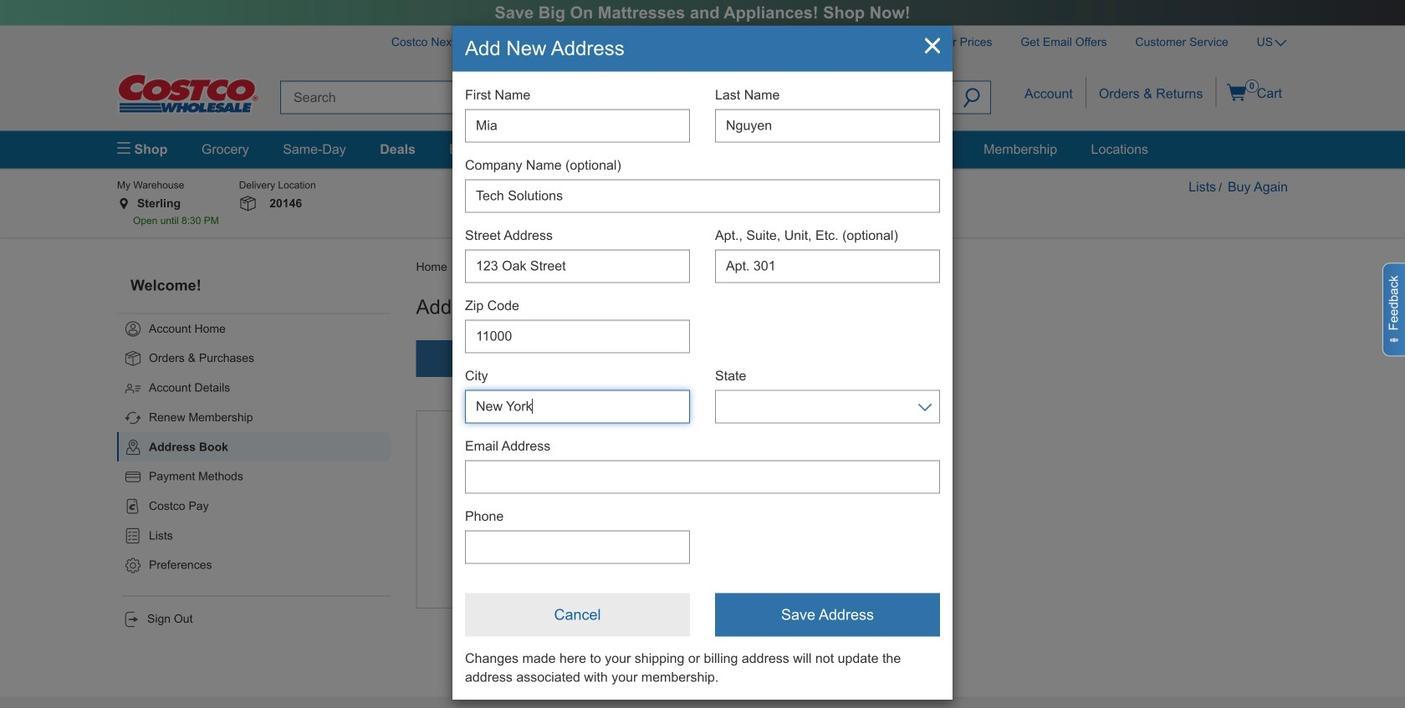 Task type: describe. For each thing, give the bounding box(es) containing it.
costco us homepage image
[[117, 73, 259, 114]]

search image
[[963, 89, 980, 111]]

main element
[[117, 131, 1288, 168]]



Task type: vqa. For each thing, say whether or not it's contained in the screenshot.
"Patient Address Navigation" tab list
yes



Task type: locate. For each thing, give the bounding box(es) containing it.
patient address navigation tab list
[[416, 340, 840, 377]]

Search text field
[[280, 81, 953, 114], [280, 81, 953, 114]]

close image
[[925, 38, 940, 55]]

None telephone field
[[465, 531, 690, 564]]

signout image
[[122, 610, 141, 629]]

None text field
[[465, 109, 690, 142], [465, 179, 940, 213], [715, 249, 940, 283], [465, 320, 690, 353], [465, 390, 690, 423], [465, 460, 940, 494], [465, 109, 690, 142], [465, 179, 940, 213], [715, 249, 940, 283], [465, 320, 690, 353], [465, 390, 690, 423], [465, 460, 940, 494]]

None text field
[[715, 109, 940, 142], [465, 249, 690, 283], [715, 109, 940, 142], [465, 249, 690, 283]]



